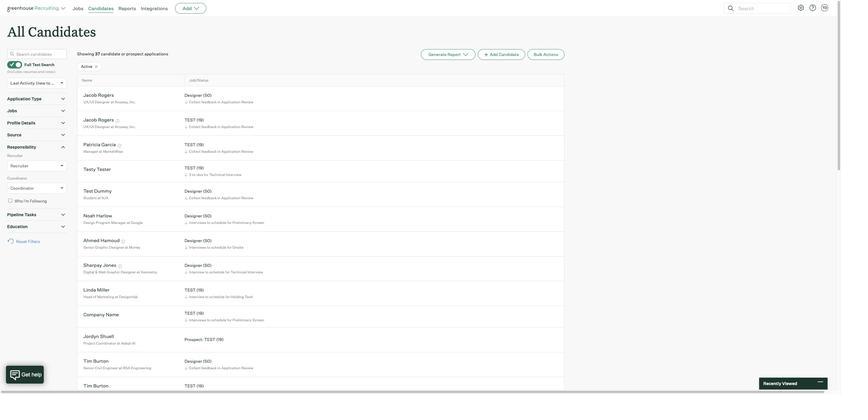 Task type: locate. For each thing, give the bounding box(es) containing it.
manager at marketwise
[[83, 149, 123, 154]]

2 vertical spatial designer (50) collect feedback in application review
[[185, 359, 254, 370]]

3 (50) from the top
[[203, 214, 212, 219]]

tim inside 'tim burton senior civil engineer at rsa engineering'
[[83, 358, 92, 364]]

screen for (19)
[[253, 318, 264, 322]]

interviews for designer (50) interviews to schedule for onsite
[[189, 245, 206, 250]]

0 vertical spatial rogers
[[98, 92, 114, 98]]

1 vertical spatial screen
[[253, 318, 264, 322]]

1 inc. from the top
[[130, 100, 136, 104]]

collect for tim burton
[[189, 366, 201, 370]]

to up designer (50) interviews to schedule for onsite
[[207, 221, 211, 225]]

designer
[[185, 93, 202, 98], [95, 100, 110, 104], [95, 125, 110, 129], [185, 189, 202, 194], [185, 214, 202, 219], [185, 238, 202, 243], [109, 245, 124, 250], [185, 263, 202, 268], [121, 270, 136, 274], [185, 359, 202, 364]]

1 review from the top
[[242, 100, 254, 104]]

test for 4th "collect feedback in application review" link from the bottom
[[185, 118, 196, 123]]

jacob rogers has been in application review for more than 5 days image
[[115, 119, 120, 123]]

at left n/a
[[98, 196, 101, 200]]

design
[[83, 221, 95, 225]]

to inside designer (50) interviews to schedule for onsite
[[207, 245, 211, 250]]

to up prospect: test (19) at the left of the page
[[207, 318, 211, 322]]

designer (50) collect feedback in application review for rogers
[[185, 93, 254, 104]]

test for 3 to-dos for technical interview link
[[185, 166, 196, 171]]

for inside designer (50) interview to schedule for technical interview
[[226, 270, 230, 274]]

Search candidates field
[[7, 49, 67, 59]]

for inside 'test (19) 3 to-dos for technical interview'
[[204, 173, 209, 177]]

patricia garcia link
[[83, 142, 116, 149]]

0 vertical spatial interviews to schedule for preliminary screen link
[[184, 220, 266, 226]]

for for test (19) interviews to schedule for preliminary screen
[[227, 318, 232, 322]]

1 rogers from the top
[[98, 92, 114, 98]]

5 in from the top
[[218, 366, 221, 370]]

0 vertical spatial ux/ui
[[83, 100, 94, 104]]

0 vertical spatial screen
[[253, 221, 264, 225]]

0 vertical spatial recruiter
[[7, 154, 23, 158]]

4 in from the top
[[218, 196, 221, 200]]

rogers up jacob rogers
[[98, 92, 114, 98]]

5 review from the top
[[242, 366, 254, 370]]

tim burton
[[83, 383, 109, 389]]

schedule up designer (50) interviews to schedule for onsite
[[211, 221, 227, 225]]

3 designer (50) collect feedback in application review from the top
[[185, 359, 254, 370]]

designer (50) interview to schedule for technical interview
[[185, 263, 263, 274]]

2 designer (50) collect feedback in application review from the top
[[185, 189, 254, 200]]

for down holding
[[227, 318, 232, 322]]

(50) inside designer (50) interviews to schedule for onsite
[[203, 238, 212, 243]]

2 collect feedback in application review link from the top
[[184, 124, 255, 130]]

for for test (19) 3 to-dos for technical interview
[[204, 173, 209, 177]]

schedule left holding
[[210, 295, 225, 299]]

(50) up designer (50) interviews to schedule for onsite
[[203, 214, 212, 219]]

for inside designer (50) interviews to schedule for preliminary screen
[[227, 221, 232, 225]]

anyway, inside jacob rogers ux/ui designer at anyway, inc.
[[115, 100, 129, 104]]

burton inside 'tim burton senior civil engineer at rsa engineering'
[[93, 358, 109, 364]]

job/status
[[189, 78, 209, 83]]

designhub
[[119, 295, 138, 299]]

jacob up jacob rogers
[[83, 92, 97, 98]]

feedback
[[202, 100, 217, 104], [202, 125, 217, 129], [202, 149, 217, 154], [202, 196, 217, 200], [202, 366, 217, 370]]

2 jacob from the top
[[83, 117, 97, 123]]

test (19) collect feedback in application review for patricia garcia
[[185, 142, 254, 154]]

2 jacob rogers link from the top
[[83, 117, 114, 124]]

to inside test (19) interviews to schedule for preliminary screen
[[207, 318, 211, 322]]

n/a
[[102, 196, 108, 200]]

0 vertical spatial jacob
[[83, 92, 97, 98]]

burton up the civil at the left bottom of page
[[93, 358, 109, 364]]

1 horizontal spatial name
[[106, 312, 119, 318]]

linda
[[83, 287, 96, 293]]

(50) for test dummy
[[203, 189, 212, 194]]

0 vertical spatial designer (50) collect feedback in application review
[[185, 93, 254, 104]]

to inside designer (50) interview to schedule for technical interview
[[205, 270, 209, 274]]

ai
[[132, 341, 136, 346]]

6 (50) from the top
[[203, 359, 212, 364]]

1 designer (50) collect feedback in application review from the top
[[185, 93, 254, 104]]

2 inc. from the top
[[130, 125, 136, 129]]

2 tim from the top
[[83, 383, 92, 389]]

burton
[[93, 358, 109, 364], [93, 383, 109, 389]]

test (19) 3 to-dos for technical interview
[[185, 166, 242, 177]]

schedule inside designer (50) interviews to schedule for onsite
[[211, 245, 227, 250]]

2 vertical spatial interviews
[[189, 318, 206, 322]]

0 vertical spatial preliminary
[[233, 221, 252, 225]]

rogers for jacob rogers ux/ui designer at anyway, inc.
[[98, 92, 114, 98]]

to for designer (50) interview to schedule for technical interview
[[205, 270, 209, 274]]

civil
[[95, 366, 102, 370]]

(50) down job/status
[[203, 93, 212, 98]]

designer inside jacob rogers ux/ui designer at anyway, inc.
[[95, 100, 110, 104]]

(50)
[[203, 93, 212, 98], [203, 189, 212, 194], [203, 214, 212, 219], [203, 238, 212, 243], [203, 263, 212, 268], [203, 359, 212, 364]]

3 in from the top
[[218, 149, 221, 154]]

1 vertical spatial inc.
[[130, 125, 136, 129]]

2 test (19) collect feedback in application review from the top
[[185, 142, 254, 154]]

(50) up interview to schedule for technical interview link
[[203, 263, 212, 268]]

linda miller link
[[83, 287, 110, 294]]

collect for jacob rogers
[[189, 100, 201, 104]]

generate report button
[[422, 49, 476, 60]]

source
[[7, 132, 21, 137]]

1 interviews from the top
[[189, 221, 206, 225]]

schedule inside test (19) interviews to schedule for preliminary screen
[[211, 318, 227, 322]]

collect for test dummy
[[189, 196, 201, 200]]

collect feedback in application review link
[[184, 99, 255, 105], [184, 124, 255, 130], [184, 149, 255, 154], [184, 195, 255, 201], [184, 365, 255, 371]]

integrations link
[[141, 5, 168, 11]]

1 vertical spatial ux/ui
[[83, 125, 94, 129]]

1 interviews to schedule for preliminary screen link from the top
[[184, 220, 266, 226]]

(includes
[[7, 70, 22, 74]]

tim burton link up the civil at the left bottom of page
[[83, 358, 109, 365]]

test inside the test (19) interview to schedule for holding tank
[[185, 288, 196, 293]]

for right dos
[[204, 173, 209, 177]]

1 horizontal spatial add
[[490, 52, 498, 57]]

1 in from the top
[[218, 100, 221, 104]]

interviews inside designer (50) interviews to schedule for preliminary screen
[[189, 221, 206, 225]]

interviews for test (19) interviews to schedule for preliminary screen
[[189, 318, 206, 322]]

pipeline
[[7, 212, 24, 217]]

jobs
[[73, 5, 84, 11], [7, 108, 17, 113]]

0 vertical spatial technical
[[209, 173, 225, 177]]

2 collect from the top
[[189, 125, 201, 129]]

for left onsite
[[227, 245, 232, 250]]

1 collect from the top
[[189, 100, 201, 104]]

review
[[242, 100, 254, 104], [242, 125, 254, 129], [242, 149, 254, 154], [242, 196, 254, 200], [242, 366, 254, 370]]

1 vertical spatial name
[[106, 312, 119, 318]]

interviews to schedule for preliminary screen link down interview to schedule for holding tank link
[[184, 317, 266, 323]]

burton down the civil at the left bottom of page
[[93, 383, 109, 389]]

2 screen from the top
[[253, 318, 264, 322]]

rogers
[[98, 92, 114, 98], [98, 117, 114, 123]]

screen inside test (19) interviews to schedule for preliminary screen
[[253, 318, 264, 322]]

senior left the civil at the left bottom of page
[[83, 366, 94, 370]]

for up the test (19) interview to schedule for holding tank in the bottom of the page
[[226, 270, 230, 274]]

for for designer (50) interviews to schedule for onsite
[[227, 245, 232, 250]]

add
[[183, 5, 192, 11], [490, 52, 498, 57]]

candidates down jobs link
[[28, 23, 96, 40]]

jobs up profile
[[7, 108, 17, 113]]

in for dummy
[[218, 196, 221, 200]]

1 horizontal spatial manager
[[111, 221, 126, 225]]

rsa
[[123, 366, 130, 370]]

add for add candidate
[[490, 52, 498, 57]]

technical for (19)
[[209, 173, 225, 177]]

1 collect feedback in application review link from the top
[[184, 99, 255, 105]]

1 vertical spatial coordinator
[[10, 186, 34, 191]]

2 senior from the top
[[83, 366, 94, 370]]

1 anyway, from the top
[[115, 100, 129, 104]]

inc. inside jacob rogers ux/ui designer at anyway, inc.
[[130, 100, 136, 104]]

1 vertical spatial designer (50) collect feedback in application review
[[185, 189, 254, 200]]

at inside the jordyn shuell project coordinator at adept ai
[[117, 341, 120, 346]]

1 vertical spatial anyway,
[[115, 125, 129, 129]]

tim for tim burton senior civil engineer at rsa engineering
[[83, 358, 92, 364]]

screen inside designer (50) interviews to schedule for preliminary screen
[[253, 221, 264, 225]]

add inside popup button
[[183, 5, 192, 11]]

feedback for jacob rogers
[[202, 100, 217, 104]]

1 vertical spatial interviews to schedule for preliminary screen link
[[184, 317, 266, 323]]

rogers inside jacob rogers ux/ui designer at anyway, inc.
[[98, 92, 114, 98]]

anyway,
[[115, 100, 129, 104], [115, 125, 129, 129]]

(50) for noah harlow
[[203, 214, 212, 219]]

3 collect feedback in application review link from the top
[[184, 149, 255, 154]]

(50) up interviews to schedule for onsite link
[[203, 238, 212, 243]]

burton for tim burton senior civil engineer at rsa engineering
[[93, 358, 109, 364]]

1 preliminary from the top
[[233, 221, 252, 225]]

graphic down jones
[[107, 270, 120, 274]]

all
[[7, 23, 25, 40]]

1 jacob from the top
[[83, 92, 97, 98]]

1 vertical spatial candidates
[[28, 23, 96, 40]]

technical down onsite
[[231, 270, 247, 274]]

graphic down ahmed hamoud link
[[95, 245, 108, 250]]

1 vertical spatial technical
[[231, 270, 247, 274]]

burton inside 'link'
[[93, 383, 109, 389]]

schedule for designer (50) interviews to schedule for preliminary screen
[[211, 221, 227, 225]]

0 horizontal spatial technical
[[209, 173, 225, 177]]

4 collect feedback in application review link from the top
[[184, 195, 255, 201]]

2 interviews to schedule for preliminary screen link from the top
[[184, 317, 266, 323]]

patricia garcia has been in application review for more than 5 days image
[[117, 144, 122, 148]]

onsite
[[233, 245, 244, 250]]

company
[[83, 312, 105, 318]]

filters
[[28, 239, 40, 244]]

1 vertical spatial tim burton link
[[83, 383, 109, 390]]

designer (50) interviews to schedule for onsite
[[185, 238, 244, 250]]

1 vertical spatial add
[[490, 52, 498, 57]]

0 vertical spatial test (19) collect feedback in application review
[[185, 118, 254, 129]]

0 vertical spatial add
[[183, 5, 192, 11]]

1 vertical spatial test (19) collect feedback in application review
[[185, 142, 254, 154]]

test for (19) interviews to schedule for preliminary screen link
[[185, 311, 196, 316]]

for left holding
[[226, 295, 230, 299]]

schedule inside the test (19) interview to schedule for holding tank
[[210, 295, 225, 299]]

at inside noah harlow design program manager at google
[[127, 221, 130, 225]]

jacob rogers link up jacob rogers
[[83, 92, 114, 99]]

1 (50) from the top
[[203, 93, 212, 98]]

test inside 'test (19) 3 to-dos for technical interview'
[[185, 166, 196, 171]]

0 vertical spatial interviews
[[189, 221, 206, 225]]

1 tim from the top
[[83, 358, 92, 364]]

in
[[218, 100, 221, 104], [218, 125, 221, 129], [218, 149, 221, 154], [218, 196, 221, 200], [218, 366, 221, 370]]

0 vertical spatial jacob rogers link
[[83, 92, 114, 99]]

jordyn shuell project coordinator at adept ai
[[83, 334, 136, 346]]

schedule for test (19) interview to schedule for holding tank
[[210, 295, 225, 299]]

preliminary up onsite
[[233, 221, 252, 225]]

schedule down interview to schedule for holding tank link
[[211, 318, 227, 322]]

preliminary inside test (19) interviews to schedule for preliminary screen
[[233, 318, 252, 322]]

(50) inside designer (50) interview to schedule for technical interview
[[203, 263, 212, 268]]

5 collect feedback in application review link from the top
[[184, 365, 255, 371]]

tim burton link for designer (50)
[[83, 358, 109, 365]]

test inside test (19) interviews to schedule for preliminary screen
[[185, 311, 196, 316]]

greenhouse recruiting image
[[7, 5, 61, 12]]

1 vertical spatial manager
[[111, 221, 126, 225]]

schedule for designer (50) interview to schedule for technical interview
[[210, 270, 225, 274]]

for up designer (50) interviews to schedule for onsite
[[227, 221, 232, 225]]

schedule up the test (19) interview to schedule for holding tank in the bottom of the page
[[210, 270, 225, 274]]

candidates right jobs link
[[88, 5, 114, 11]]

anyway, down 'jacob rogers has been in application review for more than 5 days' image
[[115, 125, 129, 129]]

1 vertical spatial rogers
[[98, 117, 114, 123]]

4 review from the top
[[242, 196, 254, 200]]

for inside the test (19) interview to schedule for holding tank
[[226, 295, 230, 299]]

5 feedback from the top
[[202, 366, 217, 370]]

name right company
[[106, 312, 119, 318]]

2 anyway, from the top
[[115, 125, 129, 129]]

digital
[[83, 270, 94, 274]]

1 vertical spatial preliminary
[[233, 318, 252, 322]]

checkmark image
[[10, 62, 14, 67]]

student
[[83, 196, 97, 200]]

reset filters
[[16, 239, 40, 244]]

designer (50) collect feedback in application review down prospect: test (19) at the left of the page
[[185, 359, 254, 370]]

0 vertical spatial inc.
[[130, 100, 136, 104]]

2 tim burton link from the top
[[83, 383, 109, 390]]

at down ahmed hamoud has been in onsite for more than 21 days image
[[125, 245, 128, 250]]

collect
[[189, 100, 201, 104], [189, 125, 201, 129], [189, 149, 201, 154], [189, 196, 201, 200], [189, 366, 201, 370]]

coordinator
[[7, 176, 27, 181], [10, 186, 34, 191], [96, 341, 116, 346]]

add for add
[[183, 5, 192, 11]]

0 horizontal spatial add
[[183, 5, 192, 11]]

technical inside 'test (19) 3 to-dos for technical interview'
[[209, 173, 225, 177]]

following
[[30, 199, 47, 204]]

1 screen from the top
[[253, 221, 264, 225]]

0 vertical spatial tim burton link
[[83, 358, 109, 365]]

ux/ui up jacob rogers
[[83, 100, 94, 104]]

preliminary inside designer (50) interviews to schedule for preliminary screen
[[233, 221, 252, 225]]

2 interviews from the top
[[189, 245, 206, 250]]

at down jacob rogers
[[111, 125, 114, 129]]

1 vertical spatial tim
[[83, 383, 92, 389]]

0 vertical spatial manager
[[83, 149, 98, 154]]

5 collect from the top
[[189, 366, 201, 370]]

designer (50) collect feedback in application review down job/status
[[185, 93, 254, 104]]

1 vertical spatial jacob
[[83, 117, 97, 123]]

patricia
[[83, 142, 100, 148]]

prospect
[[126, 51, 144, 56]]

2 burton from the top
[[93, 383, 109, 389]]

1 burton from the top
[[93, 358, 109, 364]]

ahmed
[[83, 238, 100, 244]]

applications
[[145, 51, 169, 56]]

1 feedback from the top
[[202, 100, 217, 104]]

2 rogers from the top
[[98, 117, 114, 123]]

manager right program on the left bottom
[[111, 221, 126, 225]]

1 vertical spatial burton
[[93, 383, 109, 389]]

4 feedback from the top
[[202, 196, 217, 200]]

rogers up ux/ui designer at anyway, inc.
[[98, 117, 114, 123]]

senior graphic designer at morley
[[83, 245, 141, 250]]

screen for (50)
[[253, 221, 264, 225]]

schedule inside designer (50) interviews to schedule for preliminary screen
[[211, 221, 227, 225]]

harlow
[[96, 213, 112, 219]]

test for third "collect feedback in application review" link from the bottom
[[185, 142, 196, 147]]

2 in from the top
[[218, 125, 221, 129]]

schedule left onsite
[[211, 245, 227, 250]]

jacob up ux/ui designer at anyway, inc.
[[83, 117, 97, 123]]

miller
[[97, 287, 110, 293]]

(50) down 3 to-dos for technical interview link
[[203, 189, 212, 194]]

5 (50) from the top
[[203, 263, 212, 268]]

name
[[82, 78, 92, 83], [106, 312, 119, 318]]

for inside test (19) interviews to schedule for preliminary screen
[[227, 318, 232, 322]]

technical inside designer (50) interview to schedule for technical interview
[[231, 270, 247, 274]]

anyway, up 'jacob rogers has been in application review for more than 5 days' image
[[115, 100, 129, 104]]

name down active
[[82, 78, 92, 83]]

test (19) collect feedback in application review for jacob rogers
[[185, 118, 254, 129]]

1 horizontal spatial jobs
[[73, 5, 84, 11]]

for inside designer (50) interviews to schedule for onsite
[[227, 245, 232, 250]]

at inside linda miller head of marketing at designhub
[[115, 295, 118, 299]]

at left rsa
[[119, 366, 122, 370]]

tim inside 'link'
[[83, 383, 92, 389]]

interviews to schedule for preliminary screen link up designer (50) interviews to schedule for onsite
[[184, 220, 266, 226]]

hamoud
[[101, 238, 120, 244]]

1 tim burton link from the top
[[83, 358, 109, 365]]

test (19)
[[185, 384, 204, 389]]

senior down the ahmed
[[83, 245, 94, 250]]

to up the test (19) interview to schedule for holding tank in the bottom of the page
[[205, 270, 209, 274]]

0 vertical spatial burton
[[93, 358, 109, 364]]

to left old)
[[46, 80, 50, 85]]

1 vertical spatial jacob rogers link
[[83, 117, 114, 124]]

3 interviews from the top
[[189, 318, 206, 322]]

candidate
[[499, 52, 519, 57]]

at left google
[[127, 221, 130, 225]]

preliminary down holding
[[233, 318, 252, 322]]

schedule inside designer (50) interview to schedule for technical interview
[[210, 270, 225, 274]]

at
[[111, 100, 114, 104], [111, 125, 114, 129], [99, 149, 102, 154], [98, 196, 101, 200], [127, 221, 130, 225], [125, 245, 128, 250], [137, 270, 140, 274], [115, 295, 118, 299], [117, 341, 120, 346], [119, 366, 122, 370]]

1 vertical spatial jobs
[[7, 108, 17, 113]]

0 vertical spatial senior
[[83, 245, 94, 250]]

to up test (19) interviews to schedule for preliminary screen
[[205, 295, 209, 299]]

1 vertical spatial senior
[[83, 366, 94, 370]]

preliminary for (19)
[[233, 318, 252, 322]]

to up designer (50) interview to schedule for technical interview
[[207, 245, 211, 250]]

interviews to schedule for preliminary screen link for (50)
[[184, 220, 266, 226]]

1 horizontal spatial technical
[[231, 270, 247, 274]]

technical
[[209, 173, 225, 177], [231, 270, 247, 274]]

interviews inside designer (50) interviews to schedule for onsite
[[189, 245, 206, 250]]

collect feedback in application review link for burton
[[184, 365, 255, 371]]

education
[[7, 224, 28, 229]]

interviews to schedule for preliminary screen link for (19)
[[184, 317, 266, 323]]

recruiter
[[7, 154, 23, 158], [10, 163, 29, 168]]

0 vertical spatial graphic
[[95, 245, 108, 250]]

graphic
[[95, 245, 108, 250], [107, 270, 120, 274]]

4 (50) from the top
[[203, 238, 212, 243]]

1 vertical spatial interviews
[[189, 245, 206, 250]]

feedback for test dummy
[[202, 196, 217, 200]]

1 ux/ui from the top
[[83, 100, 94, 104]]

designer (50) collect feedback in application review for dummy
[[185, 189, 254, 200]]

2 feedback from the top
[[202, 125, 217, 129]]

to
[[46, 80, 50, 85], [207, 221, 211, 225], [207, 245, 211, 250], [205, 270, 209, 274], [205, 295, 209, 299], [207, 318, 211, 322]]

interviews to schedule for preliminary screen link
[[184, 220, 266, 226], [184, 317, 266, 323]]

activity
[[20, 80, 35, 85]]

name inside 'link'
[[106, 312, 119, 318]]

designer (50) collect feedback in application review for burton
[[185, 359, 254, 370]]

interviews inside test (19) interviews to schedule for preliminary screen
[[189, 318, 206, 322]]

jacob inside jacob rogers ux/ui designer at anyway, inc.
[[83, 92, 97, 98]]

1 jacob rogers link from the top
[[83, 92, 114, 99]]

0 vertical spatial name
[[82, 78, 92, 83]]

jordyn shuell link
[[83, 334, 114, 340]]

tim for tim burton
[[83, 383, 92, 389]]

prospect: test (19)
[[185, 337, 224, 342]]

designer (50) collect feedback in application review down 3 to-dos for technical interview link
[[185, 189, 254, 200]]

tim burton link for test (19)
[[83, 383, 109, 390]]

2 vertical spatial coordinator
[[96, 341, 116, 346]]

4 collect from the top
[[189, 196, 201, 200]]

engineering
[[131, 366, 151, 370]]

review for jacob rogers
[[242, 100, 254, 104]]

at up jacob rogers
[[111, 100, 114, 104]]

tim burton link down the civil at the left bottom of page
[[83, 383, 109, 390]]

(50) down prospect: test (19) at the left of the page
[[203, 359, 212, 364]]

at left adept
[[117, 341, 120, 346]]

review for tim burton
[[242, 366, 254, 370]]

designer inside designer (50) interviews to schedule for preliminary screen
[[185, 214, 202, 219]]

manager down patricia
[[83, 149, 98, 154]]

interview inside 'test (19) 3 to-dos for technical interview'
[[226, 173, 242, 177]]

2 preliminary from the top
[[233, 318, 252, 322]]

0 vertical spatial anyway,
[[115, 100, 129, 104]]

candidates link
[[88, 5, 114, 11]]

jobs left 'candidates' link
[[73, 5, 84, 11]]

integrations
[[141, 5, 168, 11]]

interview inside the test (19) interview to schedule for holding tank
[[189, 295, 205, 299]]

1 test (19) collect feedback in application review from the top
[[185, 118, 254, 129]]

screen
[[253, 221, 264, 225], [253, 318, 264, 322]]

ux/ui down jacob rogers
[[83, 125, 94, 129]]

1 senior from the top
[[83, 245, 94, 250]]

(19) inside 'test (19) 3 to-dos for technical interview'
[[197, 166, 204, 171]]

jacob rogers link up ux/ui designer at anyway, inc.
[[83, 117, 114, 124]]

for for designer (50) interviews to schedule for preliminary screen
[[227, 221, 232, 225]]

of
[[93, 295, 96, 299]]

testy tester link
[[83, 166, 111, 173]]

to inside the test (19) interview to schedule for holding tank
[[205, 295, 209, 299]]

2 (50) from the top
[[203, 189, 212, 194]]

tim burton link
[[83, 358, 109, 365], [83, 383, 109, 390]]

(50) inside designer (50) interviews to schedule for preliminary screen
[[203, 214, 212, 219]]

to inside designer (50) interviews to schedule for preliminary screen
[[207, 221, 211, 225]]

technical right dos
[[209, 173, 225, 177]]

at right marketing
[[115, 295, 118, 299]]

test for interview to schedule for holding tank link
[[185, 288, 196, 293]]

0 vertical spatial tim
[[83, 358, 92, 364]]

old)
[[51, 80, 59, 85]]

test (19) collect feedback in application review
[[185, 118, 254, 129], [185, 142, 254, 154]]

schedule
[[211, 221, 227, 225], [211, 245, 227, 250], [210, 270, 225, 274], [210, 295, 225, 299], [211, 318, 227, 322]]



Task type: describe. For each thing, give the bounding box(es) containing it.
sharpay jones
[[83, 262, 117, 268]]

bulk
[[534, 52, 543, 57]]

last
[[10, 80, 19, 85]]

full
[[24, 62, 31, 67]]

add button
[[175, 3, 207, 14]]

0 vertical spatial coordinator
[[7, 176, 27, 181]]

profile
[[7, 120, 20, 125]]

1 vertical spatial graphic
[[107, 270, 120, 274]]

at inside jacob rogers ux/ui designer at anyway, inc.
[[111, 100, 114, 104]]

ux/ui inside jacob rogers ux/ui designer at anyway, inc.
[[83, 100, 94, 104]]

(50) for tim burton
[[203, 359, 212, 364]]

application type
[[7, 96, 42, 101]]

Search text field
[[738, 4, 786, 13]]

0 horizontal spatial manager
[[83, 149, 98, 154]]

company name
[[83, 312, 119, 318]]

to for test (19) interviews to schedule for preliminary screen
[[207, 318, 211, 322]]

designer inside designer (50) interview to schedule for technical interview
[[185, 263, 202, 268]]

ux/ui designer at anyway, inc.
[[83, 125, 136, 129]]

viewed
[[783, 381, 798, 386]]

last activity (new to old)
[[10, 80, 59, 85]]

coordinator inside the jordyn shuell project coordinator at adept ai
[[96, 341, 116, 346]]

jones
[[103, 262, 117, 268]]

notes)
[[45, 70, 55, 74]]

3 feedback from the top
[[202, 149, 217, 154]]

0 horizontal spatial jobs
[[7, 108, 17, 113]]

2 review from the top
[[242, 125, 254, 129]]

reports link
[[119, 5, 136, 11]]

Who I'm Following checkbox
[[8, 199, 12, 203]]

0 horizontal spatial name
[[82, 78, 92, 83]]

test (19) interview to schedule for holding tank
[[185, 288, 253, 299]]

bulk actions
[[534, 52, 559, 57]]

last activity (new to old) option
[[10, 80, 59, 85]]

interview to schedule for holding tank link
[[184, 294, 255, 300]]

in for rogers
[[218, 100, 221, 104]]

add candidate link
[[478, 49, 526, 60]]

testy
[[83, 166, 96, 172]]

sharpay
[[83, 262, 102, 268]]

td button
[[821, 3, 830, 13]]

google
[[131, 221, 143, 225]]

interviews for designer (50) interviews to schedule for preliminary screen
[[189, 221, 206, 225]]

holding
[[231, 295, 244, 299]]

1 vertical spatial recruiter
[[10, 163, 29, 168]]

candidate reports are now available! apply filters and select "view in app" element
[[422, 49, 476, 60]]

burton for tim burton
[[93, 383, 109, 389]]

rogers for jacob rogers
[[98, 117, 114, 123]]

search
[[41, 62, 55, 67]]

text
[[32, 62, 40, 67]]

at inside test dummy student at n/a
[[98, 196, 101, 200]]

jacob for jacob rogers
[[83, 117, 97, 123]]

company name link
[[83, 312, 119, 319]]

at left xeometry
[[137, 270, 140, 274]]

recruiter element
[[7, 153, 67, 175]]

td button
[[822, 4, 829, 11]]

review for test dummy
[[242, 196, 254, 200]]

jordyn
[[83, 334, 99, 340]]

sharpay jones link
[[83, 262, 117, 269]]

responsibility
[[7, 144, 36, 150]]

marketwise
[[103, 149, 123, 154]]

schedule for test (19) interviews to schedule for preliminary screen
[[211, 318, 227, 322]]

tank
[[245, 295, 253, 299]]

(50) for jacob rogers
[[203, 93, 212, 98]]

engineer
[[103, 366, 118, 370]]

ahmed hamoud has been in onsite for more than 21 days image
[[121, 240, 126, 244]]

head
[[83, 295, 92, 299]]

at down patricia garcia 'link'
[[99, 149, 102, 154]]

i'm
[[24, 199, 29, 204]]

testy tester
[[83, 166, 111, 172]]

jacob rogers ux/ui designer at anyway, inc.
[[83, 92, 136, 104]]

td
[[823, 6, 828, 10]]

to for test (19) interview to schedule for holding tank
[[205, 295, 209, 299]]

recently
[[764, 381, 782, 386]]

schedule for designer (50) interviews to schedule for onsite
[[211, 245, 227, 250]]

feedback for tim burton
[[202, 366, 217, 370]]

3 to-dos for technical interview link
[[184, 172, 243, 178]]

configure image
[[798, 4, 805, 11]]

designer inside designer (50) interviews to schedule for onsite
[[185, 238, 202, 243]]

active
[[81, 64, 93, 69]]

reset
[[16, 239, 27, 244]]

technical for (50)
[[231, 270, 247, 274]]

bulk actions link
[[528, 49, 565, 60]]

collect feedback in application review link for dummy
[[184, 195, 255, 201]]

to for designer (50) interviews to schedule for preliminary screen
[[207, 221, 211, 225]]

ahmed hamoud
[[83, 238, 120, 244]]

for for designer (50) interview to schedule for technical interview
[[226, 270, 230, 274]]

and
[[38, 70, 44, 74]]

candidate
[[101, 51, 120, 56]]

full text search (includes resumes and notes)
[[7, 62, 55, 74]]

details
[[21, 120, 35, 125]]

jacob for jacob rogers ux/ui designer at anyway, inc.
[[83, 92, 97, 98]]

test dummy student at n/a
[[83, 188, 112, 200]]

marketing
[[97, 295, 114, 299]]

3 collect from the top
[[189, 149, 201, 154]]

tester
[[97, 166, 111, 172]]

dos
[[197, 173, 203, 177]]

patricia garcia
[[83, 142, 116, 148]]

3
[[189, 173, 191, 177]]

showing
[[77, 51, 94, 56]]

test dummy link
[[83, 188, 112, 195]]

ahmed hamoud link
[[83, 238, 120, 245]]

&
[[95, 270, 98, 274]]

tim burton senior civil engineer at rsa engineering
[[83, 358, 151, 370]]

prospect:
[[185, 337, 204, 342]]

(19) inside test (19) interviews to schedule for preliminary screen
[[197, 311, 204, 316]]

profile details
[[7, 120, 35, 125]]

program
[[96, 221, 111, 225]]

reset filters button
[[7, 236, 43, 247]]

reports
[[119, 5, 136, 11]]

37
[[95, 51, 100, 56]]

2 ux/ui from the top
[[83, 125, 94, 129]]

to-
[[192, 173, 197, 177]]

garcia
[[102, 142, 116, 148]]

preliminary for (50)
[[233, 221, 252, 225]]

morley
[[129, 245, 141, 250]]

add candidate
[[490, 52, 519, 57]]

to for designer (50) interviews to schedule for onsite
[[207, 245, 211, 250]]

in for burton
[[218, 366, 221, 370]]

noah harlow design program manager at google
[[83, 213, 143, 225]]

0 vertical spatial candidates
[[88, 5, 114, 11]]

report
[[448, 52, 461, 57]]

manager inside noah harlow design program manager at google
[[111, 221, 126, 225]]

test
[[83, 188, 93, 194]]

senior inside 'tim burton senior civil engineer at rsa engineering'
[[83, 366, 94, 370]]

collect feedback in application review link for rogers
[[184, 99, 255, 105]]

for for test (19) interview to schedule for holding tank
[[226, 295, 230, 299]]

3 review from the top
[[242, 149, 254, 154]]

0 vertical spatial jobs
[[73, 5, 84, 11]]

(19) inside the test (19) interview to schedule for holding tank
[[197, 288, 204, 293]]

type
[[31, 96, 42, 101]]

sharpay jones has been in technical interview for more than 14 days image
[[118, 265, 123, 268]]

to for last activity (new to old)
[[46, 80, 50, 85]]

project
[[83, 341, 95, 346]]

adept
[[121, 341, 131, 346]]

(new
[[36, 80, 45, 85]]

at inside 'tim burton senior civil engineer at rsa engineering'
[[119, 366, 122, 370]]

pipeline tasks
[[7, 212, 36, 217]]

coordinator element
[[7, 175, 67, 198]]



Task type: vqa. For each thing, say whether or not it's contained in the screenshot.


